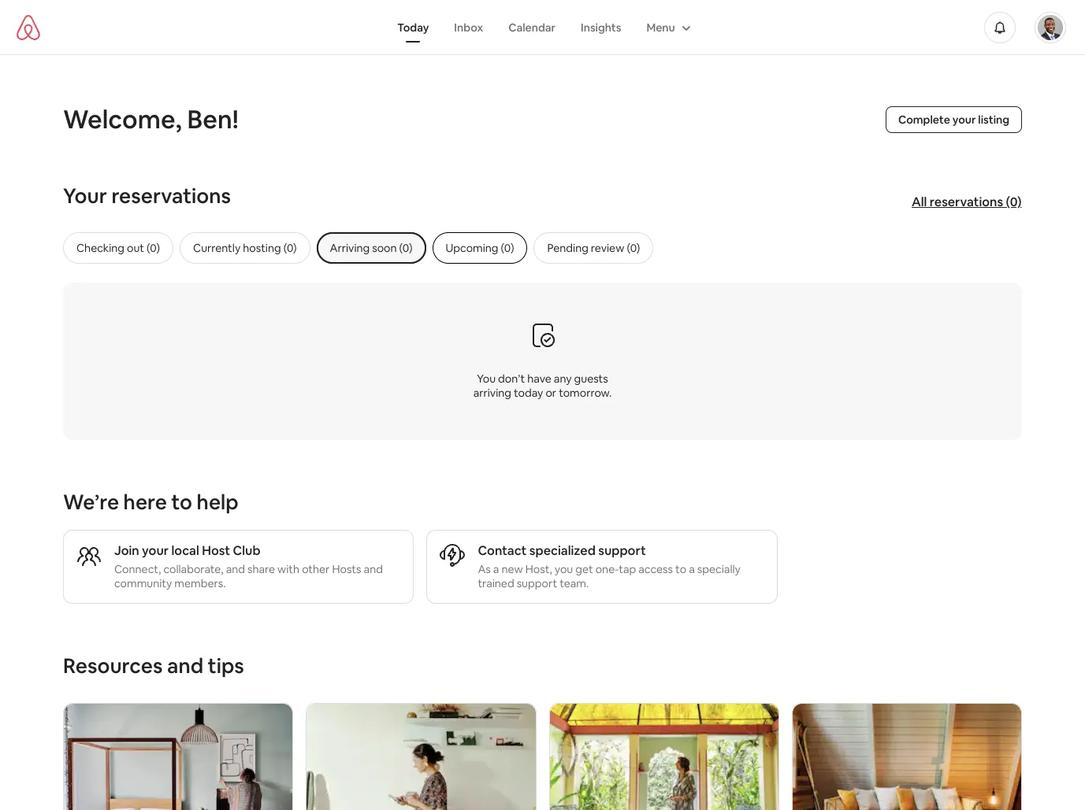 Task type: describe. For each thing, give the bounding box(es) containing it.
(0) inside reservation filters group
[[501, 241, 514, 255]]

1 a from the left
[[493, 563, 499, 577]]

contact
[[478, 543, 527, 560]]

other
[[302, 563, 330, 577]]

inbox
[[454, 20, 483, 34]]

0 horizontal spatial to
[[171, 489, 192, 516]]

join
[[114, 543, 139, 560]]

your reservations
[[63, 183, 231, 210]]

your
[[63, 183, 107, 210]]

pending review (0)
[[547, 241, 640, 255]]

today
[[514, 386, 543, 400]]

resources
[[63, 653, 163, 680]]

your for local
[[142, 543, 169, 560]]

join your local host club connect, collaborate, and share with other hosts and community members.
[[114, 543, 383, 591]]

inbox link
[[442, 12, 496, 42]]

all reservations (0) link
[[904, 186, 1030, 218]]

calendar link
[[496, 12, 568, 42]]

calendar
[[508, 20, 556, 34]]

as
[[478, 563, 491, 577]]

community members.
[[114, 577, 226, 591]]

connect,
[[114, 563, 161, 577]]

soon (0)
[[372, 241, 413, 255]]

share
[[247, 563, 275, 577]]

to inside contact specialized support as a new host, you get one-tap access to a specially trained support team.
[[675, 563, 686, 577]]

specialized
[[529, 543, 596, 560]]

trained
[[478, 577, 514, 591]]

hosts
[[332, 563, 361, 577]]

host,
[[525, 563, 552, 577]]

guests
[[574, 372, 608, 386]]

you
[[555, 563, 573, 577]]

out (0)
[[127, 241, 160, 255]]

today link
[[385, 12, 442, 42]]

collaborate,
[[163, 563, 223, 577]]

ben!
[[187, 103, 239, 136]]

currently hosting (0)
[[193, 241, 297, 255]]

complete your listing
[[898, 113, 1009, 127]]

host
[[202, 543, 230, 560]]

1 horizontal spatial and
[[226, 563, 245, 577]]

welcome, ben!
[[63, 103, 239, 136]]

you don't have any guests arriving today or tomorrow.
[[473, 372, 612, 400]]

complete your listing link
[[886, 106, 1022, 133]]

we're
[[63, 489, 119, 516]]

tap
[[619, 563, 636, 577]]

reservation filters group
[[63, 232, 1054, 264]]



Task type: vqa. For each thing, say whether or not it's contained in the screenshot.
Great for groups
no



Task type: locate. For each thing, give the bounding box(es) containing it.
reservations
[[111, 183, 231, 210], [930, 193, 1004, 210]]

insights link
[[568, 12, 634, 42]]

1 horizontal spatial (0)
[[1006, 193, 1022, 210]]

don't
[[498, 372, 525, 386]]

support team.
[[517, 577, 589, 591]]

support
[[598, 543, 646, 560]]

access
[[639, 563, 673, 577]]

a left the specially
[[689, 563, 695, 577]]

arriving
[[473, 386, 511, 400]]

all reservations (0)
[[912, 193, 1022, 210]]

0 horizontal spatial your
[[142, 543, 169, 560]]

0 vertical spatial to
[[171, 489, 192, 516]]

and right "hosts"
[[364, 563, 383, 577]]

menu
[[647, 20, 675, 34]]

one-
[[596, 563, 619, 577]]

1 horizontal spatial reservations
[[930, 193, 1004, 210]]

0 horizontal spatial reservations
[[111, 183, 231, 210]]

reservations for your
[[111, 183, 231, 210]]

your left listing
[[953, 113, 976, 127]]

thumbnail card image
[[64, 705, 293, 811], [64, 705, 293, 811], [307, 705, 535, 811], [307, 705, 535, 811], [550, 705, 778, 811], [550, 705, 778, 811], [793, 705, 1021, 811], [793, 705, 1021, 811]]

1 vertical spatial to
[[675, 563, 686, 577]]

reservations up "out (0)" on the left top of page
[[111, 183, 231, 210]]

listing
[[978, 113, 1009, 127]]

to left help
[[171, 489, 192, 516]]

checking
[[76, 241, 124, 255]]

club
[[233, 543, 261, 560]]

a
[[493, 563, 499, 577], [689, 563, 695, 577]]

2 a from the left
[[689, 563, 695, 577]]

local
[[171, 543, 199, 560]]

insights
[[581, 20, 621, 34]]

to
[[171, 489, 192, 516], [675, 563, 686, 577]]

(0)
[[1006, 193, 1022, 210], [501, 241, 514, 255]]

and
[[226, 563, 245, 577], [364, 563, 383, 577], [167, 653, 203, 680]]

and left tips
[[167, 653, 203, 680]]

1 horizontal spatial your
[[953, 113, 976, 127]]

today
[[397, 20, 429, 34]]

0 vertical spatial (0)
[[1006, 193, 1022, 210]]

1 horizontal spatial a
[[689, 563, 695, 577]]

complete
[[898, 113, 950, 127]]

we're here to help
[[63, 489, 238, 516]]

reservations for all
[[930, 193, 1004, 210]]

your for listing
[[953, 113, 976, 127]]

reservations right all
[[930, 193, 1004, 210]]

your
[[953, 113, 976, 127], [142, 543, 169, 560]]

hosting (0)
[[243, 241, 297, 255]]

currently
[[193, 241, 241, 255]]

you
[[477, 372, 496, 386]]

tips
[[208, 653, 244, 680]]

have
[[527, 372, 551, 386]]

or tomorrow.
[[546, 386, 612, 400]]

resources and tips
[[63, 653, 244, 680]]

help
[[197, 489, 238, 516]]

main navigation menu image
[[1038, 15, 1063, 40]]

your inside join your local host club connect, collaborate, and share with other hosts and community members.
[[142, 543, 169, 560]]

0 vertical spatial your
[[953, 113, 976, 127]]

1 vertical spatial your
[[142, 543, 169, 560]]

new
[[502, 563, 523, 577]]

a right as
[[493, 563, 499, 577]]

specially
[[697, 563, 741, 577]]

1 horizontal spatial to
[[675, 563, 686, 577]]

to right access
[[675, 563, 686, 577]]

0 horizontal spatial a
[[493, 563, 499, 577]]

review (0)
[[591, 241, 640, 255]]

arriving
[[330, 241, 370, 255]]

1 vertical spatial (0)
[[501, 241, 514, 255]]

upcoming
[[446, 241, 498, 255]]

contact specialized support as a new host, you get one-tap access to a specially trained support team.
[[478, 543, 741, 591]]

0 horizontal spatial and
[[167, 653, 203, 680]]

any
[[554, 372, 572, 386]]

pending
[[547, 241, 589, 255]]

with
[[277, 563, 300, 577]]

0 horizontal spatial (0)
[[501, 241, 514, 255]]

arriving soon (0)
[[330, 241, 413, 255]]

and down club
[[226, 563, 245, 577]]

here
[[123, 489, 167, 516]]

menu button
[[634, 12, 700, 42]]

welcome,
[[63, 103, 182, 136]]

upcoming (0)
[[446, 241, 514, 255]]

checking out (0)
[[76, 241, 160, 255]]

2 horizontal spatial and
[[364, 563, 383, 577]]

all
[[912, 193, 927, 210]]

your up connect,
[[142, 543, 169, 560]]

get
[[576, 563, 593, 577]]



